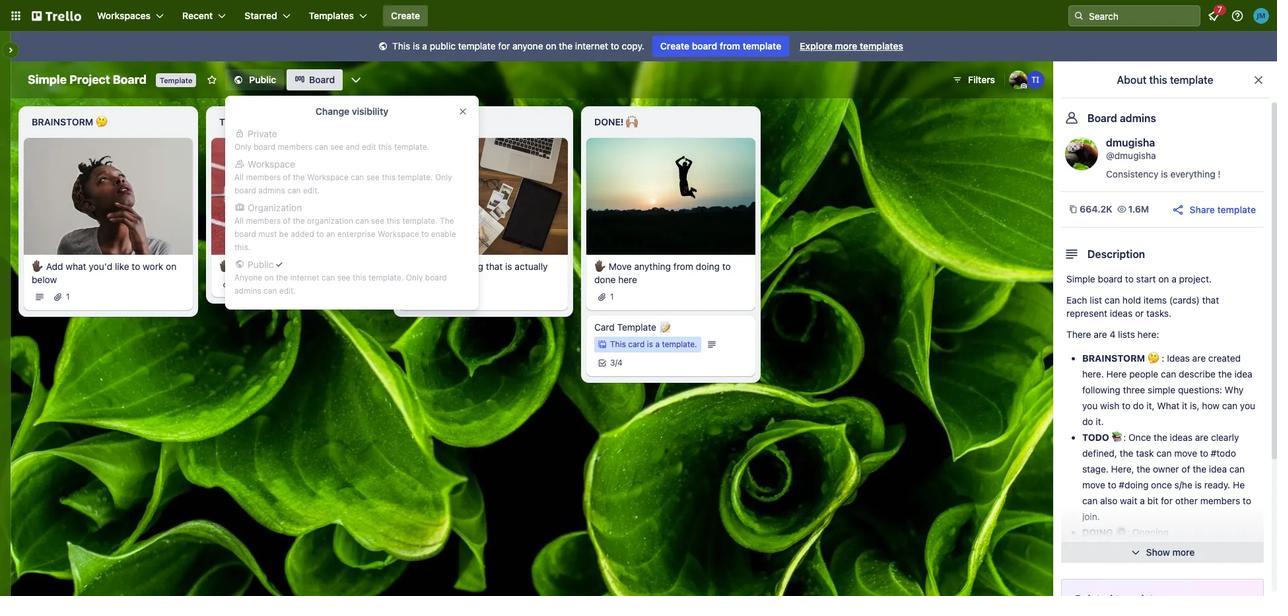 Task type: describe. For each thing, give the bounding box(es) containing it.
edit. inside anyone on the internet can see this template. only board admins can edit.
[[279, 286, 296, 296]]

start
[[1136, 273, 1156, 285]]

three
[[1123, 384, 1145, 396]]

0 vertical spatial admins
[[1120, 112, 1156, 124]]

change visibility
[[316, 106, 388, 117]]

0 horizontal spatial only
[[234, 142, 251, 152]]

there are 4 lists here:
[[1066, 329, 1159, 340]]

private
[[248, 128, 277, 139]]

2 you from the left
[[1240, 400, 1255, 411]]

to left an
[[316, 229, 324, 239]]

0 vertical spatial do
[[1133, 400, 1144, 411]]

card
[[594, 321, 615, 333]]

anyone
[[512, 40, 543, 52]]

be
[[279, 229, 288, 239]]

recent button
[[174, 5, 234, 26]]

can down 'ready'
[[322, 273, 335, 283]]

filters
[[968, 74, 995, 85]]

/
[[615, 358, 617, 368]]

: inside : ideas are created here. here people can describe the idea following three simple questions: why you wish to do it, what it is, how can you do it.
[[1162, 353, 1164, 364]]

see inside all members of the organization can see this template. the board must be added to an enterprise workspace to enable this.
[[371, 216, 384, 226]]

all for workspace
[[234, 172, 244, 182]]

board admins
[[1088, 112, 1156, 124]]

done! 🙌🏽
[[594, 116, 638, 127]]

can up organization
[[287, 186, 301, 195]]

describe
[[1179, 368, 1216, 380]]

clearly
[[1211, 432, 1239, 443]]

1 vertical spatial todo
[[1082, 432, 1109, 443]]

the up here,
[[1120, 448, 1133, 459]]

#todo
[[1211, 448, 1236, 459]]

started
[[407, 274, 437, 285]]

move for ✋🏿 move anything that is actually started here
[[421, 261, 444, 272]]

once
[[1129, 432, 1151, 443]]

dmugisha @dmugisha
[[1106, 137, 1156, 161]]

only inside the all members of the  workspace can see this template. only board admins can edit.
[[435, 172, 452, 182]]

anything for from
[[634, 261, 671, 272]]

todo inside text field
[[219, 116, 246, 127]]

move for ✋🏿 move anything from doing to done here
[[609, 261, 632, 272]]

you'd
[[89, 261, 112, 272]]

: ideas are created here. here people can describe the idea following three simple questions: why you wish to do it, what it is, how can you do it.
[[1082, 353, 1255, 427]]

✋🏿 for ✋🏿 move anything 'ready' here
[[219, 261, 231, 272]]

can up owner
[[1156, 448, 1172, 459]]

an
[[326, 229, 335, 239]]

show more
[[1146, 547, 1195, 558]]

each
[[1066, 295, 1087, 306]]

to left copy.
[[611, 40, 619, 52]]

on right start
[[1158, 273, 1169, 285]]

idea inside : ideas are created here. here people can describe the idea following three simple questions: why you wish to do it, what it is, how can you do it.
[[1235, 368, 1252, 380]]

4 for /
[[617, 358, 622, 368]]

board link
[[287, 69, 343, 90]]

to inside ✋🏿 add what you'd like to work on below
[[132, 261, 140, 272]]

visibility
[[352, 106, 388, 117]]

✋🏿 for ✋🏿 move anything from doing to done here
[[594, 261, 606, 272]]

see left and
[[330, 142, 344, 152]]

what
[[1157, 400, 1180, 411]]

@dmugisha
[[1106, 150, 1156, 161]]

1 for ✋🏿 move anything from doing to done here
[[610, 292, 614, 302]]

here for ✋🏿 move anything that is actually started here
[[440, 274, 459, 285]]

of inside : once the ideas are clearly defined, the task can move to #todo stage. here, the owner of the idea can move to #doing once s/he is ready. he can also wait a bit for other members to join.
[[1182, 464, 1190, 475]]

1 you from the left
[[1082, 400, 1098, 411]]

trello inspiration (inspiringtaco) image
[[1026, 71, 1045, 89]]

about
[[1117, 74, 1147, 86]]

is right card
[[647, 339, 653, 349]]

1 vertical spatial public
[[248, 259, 274, 270]]

task
[[1136, 448, 1154, 459]]

is left public
[[413, 40, 420, 52]]

template inside button
[[1217, 204, 1256, 215]]

what
[[66, 261, 86, 272]]

1 vertical spatial 📚
[[1112, 432, 1123, 443]]

workspace inside the all members of the  workspace can see this template. only board admins can edit.
[[307, 172, 349, 182]]

: inside : once the ideas are clearly defined, the task can move to #todo stage. here, the owner of the idea can move to #doing once s/he is ready. he can also wait a bit for other members to join.
[[1123, 432, 1126, 443]]

members down todo 📚 text field
[[278, 142, 312, 152]]

BRAINSTORM 🤔 text field
[[24, 112, 193, 133]]

back to home image
[[32, 5, 81, 26]]

members inside : once the ideas are clearly defined, the task can move to #todo stage. here, the owner of the idea can move to #doing once s/he is ready. he can also wait a bit for other members to join.
[[1200, 495, 1240, 506]]

there
[[1066, 329, 1091, 340]]

dmugisha link
[[1106, 137, 1155, 149]]

about this template
[[1117, 74, 1213, 86]]

✋🏿 move anything 'ready' here link
[[219, 260, 372, 273]]

dmugisha (dmugisha) image
[[1065, 137, 1098, 170]]

below
[[32, 274, 57, 285]]

0 horizontal spatial for
[[498, 40, 510, 52]]

here for ✋🏿 move anything from doing to done here
[[618, 274, 637, 285]]

to up also
[[1108, 479, 1116, 491]]

this right about
[[1149, 74, 1167, 86]]

create board from template
[[660, 40, 781, 52]]

brainstorm 🤔 inside text field
[[32, 116, 108, 127]]

can up he
[[1229, 464, 1245, 475]]

like
[[115, 261, 129, 272]]

copy.
[[622, 40, 644, 52]]

it,
[[1147, 400, 1155, 411]]

3
[[610, 358, 615, 368]]

template right about
[[1170, 74, 1213, 86]]

✋🏿 move anything from doing to done here link
[[594, 260, 748, 286]]

to inside : ideas are created here. here people can describe the idea following three simple questions: why you wish to do it, what it is, how can you do it.
[[1122, 400, 1131, 411]]

consistency is everything !
[[1106, 168, 1221, 180]]

it.
[[1096, 416, 1104, 427]]

templates button
[[301, 5, 375, 26]]

on right anyone
[[546, 40, 556, 52]]

Board name text field
[[21, 69, 153, 90]]

everything
[[1170, 168, 1215, 180]]

✋🏿 move anything that is actually started here link
[[407, 260, 560, 286]]

add
[[46, 261, 63, 272]]

here:
[[1138, 329, 1159, 340]]

to inside ✋🏿 move anything from doing to done here
[[722, 261, 731, 272]]

are inside : once the ideas are clearly defined, the task can move to #todo stage. here, the owner of the idea can move to #doing once s/he is ready. he can also wait a bit for other members to join.
[[1195, 432, 1209, 443]]

ideas
[[1167, 353, 1190, 364]]

0 vertical spatial are
[[1094, 329, 1107, 340]]

star or unstar board image
[[207, 75, 217, 85]]

to down he
[[1243, 495, 1251, 506]]

simple project board
[[28, 73, 147, 87]]

: left ongoing
[[1127, 527, 1130, 538]]

show
[[1146, 547, 1170, 558]]

share
[[1190, 204, 1215, 215]]

template right public
[[458, 40, 496, 52]]

can inside "each list can hold items (cards) that represent ideas or tasks."
[[1105, 295, 1120, 306]]

Search field
[[1084, 6, 1200, 26]]

represent
[[1066, 308, 1107, 319]]

work
[[143, 261, 163, 272]]

this for workspace
[[382, 172, 396, 182]]

list
[[1090, 295, 1102, 306]]

defined,
[[1082, 448, 1117, 459]]

1 vertical spatial move
[[1082, 479, 1105, 491]]

see inside anyone on the internet can see this template. only board admins can edit.
[[337, 273, 350, 283]]

1 horizontal spatial brainstorm
[[1082, 353, 1145, 364]]

simple for simple project board
[[28, 73, 67, 87]]

✋🏿 add what you'd like to work on below
[[32, 261, 176, 285]]

open information menu image
[[1231, 9, 1244, 22]]

workspaces
[[97, 10, 151, 21]]

this.
[[234, 242, 250, 252]]

share template button
[[1171, 203, 1256, 217]]

public button
[[225, 69, 284, 90]]

3 / 4
[[610, 358, 622, 368]]

owner
[[1153, 464, 1179, 475]]

template. for organization
[[402, 216, 438, 226]]

simple board to start on a project.
[[1066, 273, 1212, 285]]

of for workspace
[[283, 172, 291, 182]]

template. down card template 📝 link
[[662, 339, 697, 349]]

7 notifications image
[[1206, 8, 1222, 24]]

sm image
[[376, 40, 390, 53]]

only inside anyone on the internet can see this template. only board admins can edit.
[[406, 273, 423, 283]]

created
[[1208, 353, 1241, 364]]

here.
[[1082, 368, 1104, 380]]

lists
[[1118, 329, 1135, 340]]

DONE! 🙌🏽 text field
[[586, 112, 755, 133]]

0 horizontal spatial 1
[[66, 292, 70, 302]]

share template
[[1190, 204, 1256, 215]]

to left #todo
[[1200, 448, 1208, 459]]

to left start
[[1125, 273, 1134, 285]]

can inside all members of the organization can see this template. the board must be added to an enterprise workspace to enable this.
[[355, 216, 369, 226]]

consistency
[[1106, 168, 1159, 180]]

the up ready. on the bottom right of the page
[[1193, 464, 1207, 475]]

TODO 📚 text field
[[211, 112, 380, 133]]

'ready'
[[298, 261, 328, 272]]

0 horizontal spatial template
[[160, 76, 192, 85]]

the right once
[[1154, 432, 1167, 443]]

see inside the all members of the  workspace can see this template. only board admins can edit.
[[366, 172, 380, 182]]

project.
[[1179, 273, 1212, 285]]

done! inside the doing ⚙️ : ongoing done! 🙌🏽 : finished
[[1082, 543, 1112, 554]]

⚙️
[[1115, 527, 1127, 538]]

a down 📝
[[655, 339, 660, 349]]

this card is a template.
[[610, 339, 697, 349]]

can down ✋🏿 move anything 'ready' here
[[264, 286, 277, 296]]

can up join.
[[1082, 495, 1098, 506]]

can left and
[[315, 142, 328, 152]]

to left enable
[[421, 229, 429, 239]]

admins inside the all members of the  workspace can see this template. only board admins can edit.
[[258, 186, 285, 195]]

starred
[[245, 10, 277, 21]]

also
[[1100, 495, 1118, 506]]

hold
[[1123, 295, 1141, 306]]

is left everything
[[1161, 168, 1168, 180]]

0 vertical spatial from
[[720, 40, 740, 52]]

customize views image
[[350, 73, 363, 87]]

s/he
[[1174, 479, 1192, 491]]

wait
[[1120, 495, 1137, 506]]



Task type: vqa. For each thing, say whether or not it's contained in the screenshot.
and at the top
yes



Task type: locate. For each thing, give the bounding box(es) containing it.
0 horizontal spatial here
[[330, 261, 349, 272]]

explore more templates link
[[792, 36, 911, 57]]

template. inside all members of the organization can see this template. the board must be added to an enterprise workspace to enable this.
[[402, 216, 438, 226]]

admins up organization
[[258, 186, 285, 195]]

questions:
[[1178, 384, 1222, 396]]

done
[[594, 274, 616, 285]]

0 horizontal spatial 4
[[617, 358, 622, 368]]

that down project.
[[1202, 295, 1219, 306]]

here,
[[1111, 464, 1134, 475]]

0 horizontal spatial todo
[[219, 116, 246, 127]]

todo 📚 down it.
[[1082, 432, 1123, 443]]

1 move from the left
[[234, 261, 257, 272]]

this for organization
[[387, 216, 400, 226]]

ideas inside : once the ideas are clearly defined, the task can move to #todo stage. here, the owner of the idea can move to #doing once s/he is ready. he can also wait a bit for other members to join.
[[1170, 432, 1193, 443]]

this for this card is a template.
[[610, 339, 626, 349]]

of up organization
[[283, 172, 291, 182]]

brainstorm inside text field
[[32, 116, 93, 127]]

✋🏿 move anything that is actually started here
[[407, 261, 548, 285]]

0 horizontal spatial 🙌🏽
[[626, 116, 638, 127]]

do left it,
[[1133, 400, 1144, 411]]

1 horizontal spatial 4
[[1110, 329, 1116, 340]]

card template 📝 link
[[594, 321, 748, 334]]

here
[[1106, 368, 1127, 380]]

templates
[[860, 40, 903, 52]]

1 vertical spatial of
[[283, 216, 291, 226]]

todo down public button
[[219, 116, 246, 127]]

0 horizontal spatial 🤔
[[96, 116, 108, 127]]

1 horizontal spatial for
[[1161, 495, 1173, 506]]

2 anything from the left
[[447, 261, 483, 272]]

here right done
[[618, 274, 637, 285]]

only board members can see and edit this template.
[[234, 142, 429, 152]]

this inside anyone on the internet can see this template. only board admins can edit.
[[353, 273, 366, 283]]

1 horizontal spatial anything
[[447, 261, 483, 272]]

📝
[[659, 321, 671, 333]]

1 down what
[[66, 292, 70, 302]]

edit. down ✋🏿 move anything 'ready' here
[[279, 286, 296, 296]]

0 vertical spatial move
[[1174, 448, 1197, 459]]

0 vertical spatial 📚
[[248, 116, 260, 127]]

template.
[[394, 142, 429, 152], [398, 172, 433, 182], [402, 216, 438, 226], [369, 273, 404, 283], [662, 339, 697, 349]]

1 all from the top
[[234, 172, 244, 182]]

workspaces button
[[89, 5, 172, 26]]

here inside the ✋🏿 move anything that is actually started here
[[440, 274, 459, 285]]

0 horizontal spatial board
[[113, 73, 147, 87]]

board inside text field
[[113, 73, 147, 87]]

1 anything from the left
[[259, 261, 296, 272]]

2 horizontal spatial move
[[609, 261, 632, 272]]

public inside button
[[249, 74, 276, 85]]

move up done
[[609, 261, 632, 272]]

board up change
[[309, 74, 335, 85]]

board inside the all members of the  workspace can see this template. only board admins can edit.
[[234, 186, 256, 195]]

0 horizontal spatial brainstorm 🤔
[[32, 116, 108, 127]]

2 vertical spatial of
[[1182, 464, 1190, 475]]

1 horizontal spatial 1
[[235, 278, 239, 288]]

0 horizontal spatial ideas
[[1110, 308, 1133, 319]]

workspace right enterprise
[[378, 229, 419, 239]]

ideas inside "each list can hold items (cards) that represent ideas or tasks."
[[1110, 308, 1133, 319]]

📚 inside text field
[[248, 116, 260, 127]]

📚 up private at the left
[[248, 116, 260, 127]]

simple inside text field
[[28, 73, 67, 87]]

1 horizontal spatial 🙌🏽
[[1114, 543, 1126, 554]]

here inside ✋🏿 move anything from doing to done here
[[618, 274, 637, 285]]

must
[[258, 229, 277, 239]]

show more button
[[1061, 542, 1264, 563]]

1 horizontal spatial board
[[309, 74, 335, 85]]

is
[[413, 40, 420, 52], [1161, 168, 1168, 180], [505, 261, 512, 272], [647, 339, 653, 349], [1195, 479, 1202, 491]]

move down "stage."
[[1082, 479, 1105, 491]]

members
[[278, 142, 312, 152], [246, 172, 281, 182], [246, 216, 281, 226], [1200, 495, 1240, 506]]

move
[[234, 261, 257, 272], [421, 261, 444, 272], [609, 261, 632, 272]]

members down ready. on the bottom right of the page
[[1200, 495, 1240, 506]]

1 vertical spatial admins
[[258, 186, 285, 195]]

create for create board from template
[[660, 40, 689, 52]]

0 horizontal spatial more
[[835, 40, 857, 52]]

4
[[1110, 329, 1116, 340], [617, 358, 622, 368]]

can up enterprise
[[355, 216, 369, 226]]

0 horizontal spatial 📚
[[248, 116, 260, 127]]

4 for are
[[1110, 329, 1116, 340]]

0 horizontal spatial that
[[486, 261, 503, 272]]

1 vertical spatial are
[[1192, 353, 1206, 364]]

are left clearly
[[1195, 432, 1209, 443]]

move up owner
[[1174, 448, 1197, 459]]

create for create
[[391, 10, 420, 21]]

2 vertical spatial only
[[406, 273, 423, 283]]

of up s/he
[[1182, 464, 1190, 475]]

enterprise
[[337, 229, 375, 239]]

1 vertical spatial 4
[[617, 358, 622, 368]]

following
[[1082, 384, 1120, 396]]

this left the
[[387, 216, 400, 226]]

brainstorm up here
[[1082, 353, 1145, 364]]

a left project.
[[1172, 273, 1177, 285]]

1 horizontal spatial todo 📚
[[1082, 432, 1123, 443]]

brainstorm
[[32, 116, 93, 127], [1082, 353, 1145, 364]]

members up must
[[246, 216, 281, 226]]

items
[[1144, 295, 1167, 306]]

1 horizontal spatial internet
[[575, 40, 608, 52]]

1 vertical spatial todo 📚
[[1082, 432, 1123, 443]]

✋🏿 inside 'link'
[[219, 261, 231, 272]]

card
[[628, 339, 645, 349]]

🙌🏽 inside text field
[[626, 116, 638, 127]]

: down ⚙️
[[1126, 543, 1129, 554]]

people
[[1129, 368, 1158, 380]]

0 horizontal spatial done!
[[594, 116, 624, 127]]

0 vertical spatial template
[[160, 76, 192, 85]]

admins inside anyone on the internet can see this template. only board admins can edit.
[[234, 286, 261, 296]]

2 vertical spatial are
[[1195, 432, 1209, 443]]

on inside anyone on the internet can see this template. only board admins can edit.
[[264, 273, 274, 283]]

from
[[720, 40, 740, 52], [673, 261, 693, 272]]

1 horizontal spatial do
[[1133, 400, 1144, 411]]

2 horizontal spatial board
[[1088, 112, 1117, 124]]

board right project
[[113, 73, 147, 87]]

you up it.
[[1082, 400, 1098, 411]]

this for private
[[378, 142, 392, 152]]

1 horizontal spatial 📚
[[1112, 432, 1123, 443]]

this for this is a public template for anyone on the internet to copy.
[[392, 40, 410, 52]]

the inside all members of the organization can see this template. the board must be added to an enterprise workspace to enable this.
[[293, 216, 305, 226]]

1 down this.
[[235, 278, 239, 288]]

all for organization
[[234, 216, 244, 226]]

0 vertical spatial 🤔
[[96, 116, 108, 127]]

this
[[1149, 74, 1167, 86], [378, 142, 392, 152], [382, 172, 396, 182], [387, 216, 400, 226], [353, 273, 366, 283]]

1 vertical spatial brainstorm 🤔
[[1082, 353, 1159, 364]]

a inside : once the ideas are clearly defined, the task can move to #todo stage. here, the owner of the idea can move to #doing once s/he is ready. he can also wait a bit for other members to join.
[[1140, 495, 1145, 506]]

internet
[[575, 40, 608, 52], [290, 273, 319, 283]]

🤔
[[96, 116, 108, 127], [1147, 353, 1159, 364]]

2 move from the left
[[421, 261, 444, 272]]

0 horizontal spatial workspace
[[248, 158, 295, 170]]

this inside the all members of the  workspace can see this template. only board admins can edit.
[[382, 172, 396, 182]]

ideas down it
[[1170, 432, 1193, 443]]

board up dmugisha
[[1088, 112, 1117, 124]]

admins up dmugisha
[[1120, 112, 1156, 124]]

0 horizontal spatial idea
[[1209, 464, 1227, 475]]

1 horizontal spatial this
[[610, 339, 626, 349]]

the down 'task'
[[1137, 464, 1150, 475]]

admins down anyone on the top
[[234, 286, 261, 296]]

ideas down the hold
[[1110, 308, 1133, 319]]

anyone
[[234, 273, 262, 283]]

anything for 'ready'
[[259, 261, 296, 272]]

can right list
[[1105, 295, 1120, 306]]

the inside the all members of the  workspace can see this template. only board admins can edit.
[[293, 172, 305, 182]]

a left public
[[422, 40, 427, 52]]

anything down enable
[[447, 261, 483, 272]]

it
[[1182, 400, 1188, 411]]

move inside ✋🏿 move anything from doing to done here
[[609, 261, 632, 272]]

workspace inside all members of the organization can see this template. the board must be added to an enterprise workspace to enable this.
[[378, 229, 419, 239]]

of inside the all members of the  workspace can see this template. only board admins can edit.
[[283, 172, 291, 182]]

brainstorm 🤔 down simple project board text field at left
[[32, 116, 108, 127]]

explore more templates
[[800, 40, 903, 52]]

that left actually
[[486, 261, 503, 272]]

✋🏿 add what you'd like to work on below link
[[32, 260, 185, 286]]

✋🏿 move anything from doing to done here
[[594, 261, 731, 285]]

1 horizontal spatial todo
[[1082, 432, 1109, 443]]

1 vertical spatial 🤔
[[1147, 353, 1159, 364]]

template
[[160, 76, 192, 85], [617, 321, 656, 333]]

the right anyone
[[559, 40, 573, 52]]

here inside 'link'
[[330, 261, 349, 272]]

3 move from the left
[[609, 261, 632, 272]]

the up added
[[293, 216, 305, 226]]

0 vertical spatial of
[[283, 172, 291, 182]]

this member is an admin of this board. image
[[1021, 83, 1027, 89]]

tasks.
[[1146, 308, 1172, 319]]

board inside all members of the organization can see this template. the board must be added to an enterprise workspace to enable this.
[[234, 229, 256, 239]]

1 vertical spatial internet
[[290, 273, 319, 283]]

board
[[113, 73, 147, 87], [309, 74, 335, 85], [1088, 112, 1117, 124]]

stage.
[[1082, 464, 1109, 475]]

here right started
[[440, 274, 459, 285]]

from inside ✋🏿 move anything from doing to done here
[[673, 261, 693, 272]]

template. for private
[[394, 142, 429, 152]]

this right sm image
[[392, 40, 410, 52]]

doing ⚙️ : ongoing done! 🙌🏽 : finished
[[1082, 527, 1169, 554]]

can down and
[[351, 172, 364, 182]]

0 horizontal spatial move
[[1082, 479, 1105, 491]]

todo 📚 up private at the left
[[219, 116, 260, 127]]

do
[[1133, 400, 1144, 411], [1082, 416, 1093, 427]]

0 vertical spatial more
[[835, 40, 857, 52]]

members up organization
[[246, 172, 281, 182]]

1 horizontal spatial 🤔
[[1147, 353, 1159, 364]]

create inside button
[[391, 10, 420, 21]]

move inside the ✋🏿 move anything that is actually started here
[[421, 261, 444, 272]]

to right doing
[[722, 261, 731, 272]]

are
[[1094, 329, 1107, 340], [1192, 353, 1206, 364], [1195, 432, 1209, 443]]

🤔 down project
[[96, 116, 108, 127]]

is inside : once the ideas are clearly defined, the task can move to #todo stage. here, the owner of the idea can move to #doing once s/he is ready. he can also wait a bit for other members to join.
[[1195, 479, 1202, 491]]

template. for workspace
[[398, 172, 433, 182]]

edit. up organization
[[303, 186, 320, 195]]

of
[[283, 172, 291, 182], [283, 216, 291, 226], [1182, 464, 1190, 475]]

4 right the 3
[[617, 358, 622, 368]]

✋🏿 for ✋🏿 move anything that is actually started here
[[407, 261, 419, 272]]

0 vertical spatial 🙌🏽
[[626, 116, 638, 127]]

ready.
[[1204, 479, 1230, 491]]

close popover image
[[458, 106, 468, 117]]

of for organization
[[283, 216, 291, 226]]

each list can hold items (cards) that represent ideas or tasks.
[[1066, 295, 1219, 319]]

template. inside anyone on the internet can see this template. only board admins can edit.
[[369, 273, 404, 283]]

1 vertical spatial all
[[234, 216, 244, 226]]

1 vertical spatial that
[[1202, 295, 1219, 306]]

more right explore
[[835, 40, 857, 52]]

None text field
[[399, 112, 568, 133]]

0 vertical spatial done!
[[594, 116, 624, 127]]

move for ✋🏿 move anything 'ready' here
[[234, 261, 257, 272]]

1 vertical spatial brainstorm
[[1082, 353, 1145, 364]]

of inside all members of the organization can see this template. the board must be added to an enterprise workspace to enable this.
[[283, 216, 291, 226]]

1 vertical spatial 🙌🏽
[[1114, 543, 1126, 554]]

1 horizontal spatial edit.
[[303, 186, 320, 195]]

anything inside ✋🏿 move anything 'ready' here 'link'
[[259, 261, 296, 272]]

1 ✋🏿 from the left
[[32, 261, 44, 272]]

move up started
[[421, 261, 444, 272]]

1 horizontal spatial simple
[[1066, 273, 1095, 285]]

✋🏿 for ✋🏿 add what you'd like to work on below
[[32, 261, 44, 272]]

0 vertical spatial public
[[249, 74, 276, 85]]

0 vertical spatial ideas
[[1110, 308, 1133, 319]]

this
[[392, 40, 410, 52], [610, 339, 626, 349]]

1 horizontal spatial more
[[1172, 547, 1195, 558]]

the down ✋🏿 move anything 'ready' here
[[276, 273, 288, 283]]

and
[[346, 142, 360, 152]]

664.2k
[[1080, 203, 1112, 215]]

internet inside anyone on the internet can see this template. only board admins can edit.
[[290, 273, 319, 283]]

can up the simple at bottom
[[1161, 368, 1176, 380]]

brainstorm down simple project board text field at left
[[32, 116, 93, 127]]

1 horizontal spatial done!
[[1082, 543, 1112, 554]]

2 all from the top
[[234, 216, 244, 226]]

1 vertical spatial template
[[617, 321, 656, 333]]

edit
[[362, 142, 376, 152]]

added
[[291, 229, 314, 239]]

card template 📝
[[594, 321, 671, 333]]

dmugisha (dmugisha) image
[[1009, 71, 1027, 89]]

ongoing
[[1132, 527, 1169, 538]]

are inside : ideas are created here. here people can describe the idea following three simple questions: why you wish to do it, what it is, how can you do it.
[[1192, 353, 1206, 364]]

1 horizontal spatial template
[[617, 321, 656, 333]]

1 horizontal spatial only
[[406, 273, 423, 283]]

search image
[[1074, 11, 1084, 21]]

is,
[[1190, 400, 1200, 411]]

all inside the all members of the  workspace can see this template. only board admins can edit.
[[234, 172, 244, 182]]

this left card
[[610, 339, 626, 349]]

0 vertical spatial todo
[[219, 116, 246, 127]]

are right there
[[1094, 329, 1107, 340]]

0 vertical spatial simple
[[28, 73, 67, 87]]

4 ✋🏿 from the left
[[594, 261, 606, 272]]

done! inside text field
[[594, 116, 624, 127]]

1 horizontal spatial workspace
[[307, 172, 349, 182]]

todo 📚 inside text field
[[219, 116, 260, 127]]

template left explore
[[743, 40, 781, 52]]

description
[[1088, 248, 1145, 260]]

board for board admins
[[1088, 112, 1117, 124]]

2 ✋🏿 from the left
[[219, 261, 231, 272]]

primary element
[[0, 0, 1277, 32]]

0 vertical spatial workspace
[[248, 158, 295, 170]]

0 vertical spatial all
[[234, 172, 244, 182]]

see
[[330, 142, 344, 152], [366, 172, 380, 182], [371, 216, 384, 226], [337, 273, 350, 283]]

board for board
[[309, 74, 335, 85]]

is inside the ✋🏿 move anything that is actually started here
[[505, 261, 512, 272]]

this down enterprise
[[353, 273, 366, 283]]

simple up "each"
[[1066, 273, 1095, 285]]

2 horizontal spatial here
[[618, 274, 637, 285]]

0 vertical spatial brainstorm 🤔
[[32, 116, 108, 127]]

idea up ready. on the bottom right of the page
[[1209, 464, 1227, 475]]

2 vertical spatial admins
[[234, 286, 261, 296]]

more right show
[[1172, 547, 1195, 558]]

0 horizontal spatial this
[[392, 40, 410, 52]]

that inside "each list can hold items (cards) that represent ideas or tasks."
[[1202, 295, 1219, 306]]

see up enterprise
[[371, 216, 384, 226]]

✋🏿 move anything 'ready' here
[[219, 261, 349, 272]]

1 vertical spatial from
[[673, 261, 693, 272]]

🤔 inside text field
[[96, 116, 108, 127]]

1 vertical spatial do
[[1082, 416, 1093, 427]]

edit. inside the all members of the  workspace can see this template. only board admins can edit.
[[303, 186, 320, 195]]

2 vertical spatial workspace
[[378, 229, 419, 239]]

are up describe
[[1192, 353, 1206, 364]]

idea inside : once the ideas are clearly defined, the task can move to #todo stage. here, the owner of the idea can move to #doing once s/he is ready. he can also wait a bit for other members to join.
[[1209, 464, 1227, 475]]

3 anything from the left
[[634, 261, 671, 272]]

brainstorm 🤔 up here
[[1082, 353, 1159, 364]]

template. up enable
[[398, 172, 433, 182]]

on inside ✋🏿 add what you'd like to work on below
[[166, 261, 176, 272]]

for right bit
[[1161, 495, 1173, 506]]

public
[[430, 40, 456, 52]]

anything inside the ✋🏿 move anything that is actually started here
[[447, 261, 483, 272]]

#doing
[[1119, 479, 1149, 491]]

or
[[1135, 308, 1144, 319]]

template. inside the all members of the  workspace can see this template. only board admins can edit.
[[398, 172, 433, 182]]

0 horizontal spatial anything
[[259, 261, 296, 272]]

: left "ideas"
[[1162, 353, 1164, 364]]

🙌🏽 inside the doing ⚙️ : ongoing done! 🙌🏽 : finished
[[1114, 543, 1126, 554]]

3 ✋🏿 from the left
[[407, 261, 419, 272]]

move inside 'link'
[[234, 261, 257, 272]]

other
[[1175, 495, 1198, 506]]

board
[[692, 40, 717, 52], [254, 142, 275, 152], [234, 186, 256, 195], [234, 229, 256, 239], [425, 273, 447, 283], [1098, 273, 1123, 285]]

can down why
[[1222, 400, 1238, 411]]

1 horizontal spatial move
[[1174, 448, 1197, 459]]

that inside the ✋🏿 move anything that is actually started here
[[486, 261, 503, 272]]

1 horizontal spatial from
[[720, 40, 740, 52]]

2 horizontal spatial 1
[[610, 292, 614, 302]]

dmugisha
[[1106, 137, 1155, 149]]

brainstorm 🤔
[[32, 116, 108, 127], [1082, 353, 1159, 364]]

here up anyone on the internet can see this template. only board admins can edit.
[[330, 261, 349, 272]]

template. left the
[[402, 216, 438, 226]]

the inside : ideas are created here. here people can describe the idea following three simple questions: why you wish to do it, what it is, how can you do it.
[[1218, 368, 1232, 380]]

workspace down only board members can see and edit this template.
[[307, 172, 349, 182]]

: once the ideas are clearly defined, the task can move to #todo stage. here, the owner of the idea can move to #doing once s/he is ready. he can also wait a bit for other members to join.
[[1082, 432, 1251, 522]]

template. left started
[[369, 273, 404, 283]]

template. right edit
[[394, 142, 429, 152]]

explore
[[800, 40, 833, 52]]

0 vertical spatial todo 📚
[[219, 116, 260, 127]]

members inside all members of the organization can see this template. the board must be added to an enterprise workspace to enable this.
[[246, 216, 281, 226]]

1 horizontal spatial move
[[421, 261, 444, 272]]

do left it.
[[1082, 416, 1093, 427]]

✋🏿
[[32, 261, 44, 272], [219, 261, 231, 272], [407, 261, 419, 272], [594, 261, 606, 272]]

simple for simple board to start on a project.
[[1066, 273, 1095, 285]]

more for show
[[1172, 547, 1195, 558]]

the inside anyone on the internet can see this template. only board admins can edit.
[[276, 273, 288, 283]]

project
[[69, 73, 110, 87]]

template right share on the right
[[1217, 204, 1256, 215]]

✋🏿 inside ✋🏿 move anything from doing to done here
[[594, 261, 606, 272]]

create
[[391, 10, 420, 21], [660, 40, 689, 52]]

on down ✋🏿 move anything 'ready' here
[[264, 273, 274, 283]]

1 vertical spatial create
[[660, 40, 689, 52]]

2 horizontal spatial workspace
[[378, 229, 419, 239]]

0 vertical spatial internet
[[575, 40, 608, 52]]

public
[[249, 74, 276, 85], [248, 259, 274, 270]]

for inside : once the ideas are clearly defined, the task can move to #todo stage. here, the owner of the idea can move to #doing once s/he is ready. he can also wait a bit for other members to join.
[[1161, 495, 1173, 506]]

1 for ✋🏿 move anything 'ready' here
[[235, 278, 239, 288]]

simple left project
[[28, 73, 67, 87]]

more for explore
[[835, 40, 857, 52]]

see down all members of the organization can see this template. the board must be added to an enterprise workspace to enable this.
[[337, 273, 350, 283]]

this inside all members of the organization can see this template. the board must be added to an enterprise workspace to enable this.
[[387, 216, 400, 226]]

idea
[[1235, 368, 1252, 380], [1209, 464, 1227, 475]]

1 horizontal spatial you
[[1240, 400, 1255, 411]]

4 left lists
[[1110, 329, 1116, 340]]

on
[[546, 40, 556, 52], [166, 261, 176, 272], [264, 273, 274, 283], [1158, 273, 1169, 285]]

jeremy miller (jeremymiller198) image
[[1253, 8, 1269, 24]]

templates
[[309, 10, 354, 21]]

0 horizontal spatial todo 📚
[[219, 116, 260, 127]]

✋🏿 inside ✋🏿 add what you'd like to work on below
[[32, 261, 44, 272]]

1 down done
[[610, 292, 614, 302]]

board inside anyone on the internet can see this template. only board admins can edit.
[[425, 273, 447, 283]]

anything for that
[[447, 261, 483, 272]]

todo up defined,
[[1082, 432, 1109, 443]]

1 vertical spatial this
[[610, 339, 626, 349]]

✋🏿 inside the ✋🏿 move anything that is actually started here
[[407, 261, 419, 272]]

all inside all members of the organization can see this template. the board must be added to an enterprise workspace to enable this.
[[234, 216, 244, 226]]

1 horizontal spatial that
[[1202, 295, 1219, 306]]

you down why
[[1240, 400, 1255, 411]]

!
[[1218, 168, 1221, 180]]

0 horizontal spatial do
[[1082, 416, 1093, 427]]

anything inside ✋🏿 move anything from doing to done here
[[634, 261, 671, 272]]

more inside button
[[1172, 547, 1195, 558]]

admins
[[1120, 112, 1156, 124], [258, 186, 285, 195], [234, 286, 261, 296]]

0 horizontal spatial you
[[1082, 400, 1098, 411]]

a left bit
[[1140, 495, 1145, 506]]

members inside the all members of the  workspace can see this template. only board admins can edit.
[[246, 172, 281, 182]]

1 vertical spatial workspace
[[307, 172, 349, 182]]

1 vertical spatial idea
[[1209, 464, 1227, 475]]

0 horizontal spatial brainstorm
[[32, 116, 93, 127]]

0 vertical spatial brainstorm
[[32, 116, 93, 127]]

organization
[[248, 202, 302, 213]]



